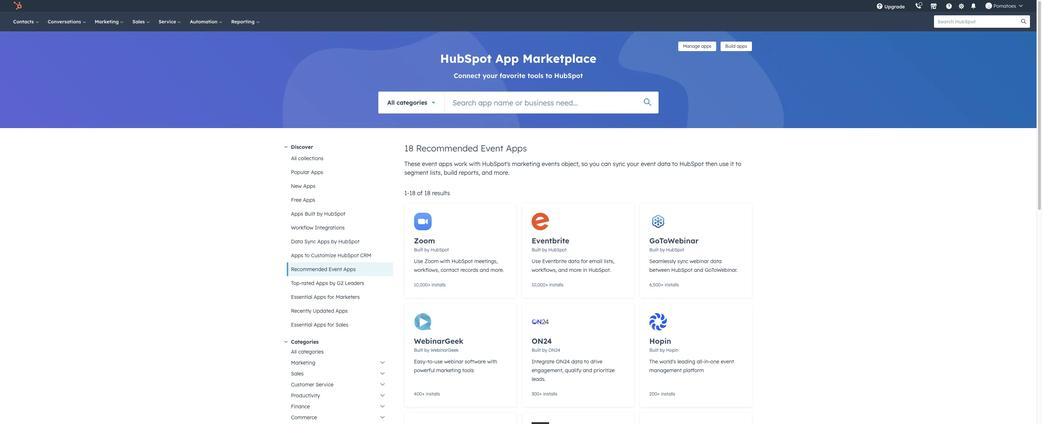 Task type: locate. For each thing, give the bounding box(es) containing it.
2 horizontal spatial event
[[721, 358, 734, 365]]

built inside "link"
[[305, 211, 315, 217]]

apps right manage
[[701, 43, 712, 49]]

hopin up the
[[650, 336, 671, 346]]

for down top-rated apps by g2 leaders
[[327, 294, 334, 300]]

workflow integrations link
[[287, 221, 393, 235]]

by up world's
[[660, 347, 665, 353]]

data
[[658, 160, 671, 168], [568, 258, 580, 265], [710, 258, 722, 265], [571, 358, 583, 365]]

service
[[159, 19, 178, 24], [316, 381, 334, 388]]

installs right 400
[[426, 391, 440, 397]]

results
[[432, 189, 450, 197]]

the world's leading all-in-one event management platform
[[650, 358, 734, 374]]

workflows, inside use zoom with hubspot meetings, workflows, contact records and more.
[[414, 267, 439, 273]]

0 horizontal spatial all categories
[[291, 349, 324, 355]]

by inside hopin built by hopin
[[660, 347, 665, 353]]

Search app name or business need... search field
[[445, 92, 659, 113]]

2 horizontal spatial sales
[[336, 322, 348, 328]]

for
[[581, 258, 588, 265], [327, 294, 334, 300], [327, 322, 334, 328]]

apps down free
[[291, 211, 303, 217]]

1 vertical spatial event
[[329, 266, 342, 273]]

use left it
[[719, 160, 729, 168]]

these
[[405, 160, 420, 168]]

workflows, left "contact"
[[414, 267, 439, 273]]

2 vertical spatial on24
[[556, 358, 570, 365]]

0 vertical spatial use
[[719, 160, 729, 168]]

data inside seamlessly sync webinar data between hubspot and gotowebinar.
[[710, 258, 722, 265]]

1 essential from the top
[[291, 294, 312, 300]]

data inside use eventbrite data for email lists, workflows, and more in hubspot.
[[568, 258, 580, 265]]

hubspot up "contact"
[[431, 247, 449, 253]]

by for eventbrite
[[542, 247, 547, 253]]

apps down recommended event apps
[[316, 280, 328, 286]]

recently updated apps
[[291, 308, 348, 314]]

hubspot down data sync apps by hubspot link
[[338, 252, 359, 259]]

0 vertical spatial all
[[387, 99, 395, 106]]

0 horizontal spatial tools
[[462, 367, 474, 374]]

use inside use zoom with hubspot meetings, workflows, contact records and more.
[[414, 258, 423, 265]]

build apps link
[[721, 42, 752, 51]]

10,000
[[414, 282, 428, 288], [532, 282, 546, 288]]

by for gotowebinar
[[660, 247, 665, 253]]

1 workflows, from the left
[[414, 267, 439, 273]]

+ down the "between"
[[661, 282, 664, 288]]

apps inside these event apps work with hubspot's marketing events object, so you can sync your event data to hubspot then use it to segment lists, build reports, and more.
[[439, 160, 452, 168]]

10,000 + installs down "contact"
[[414, 282, 446, 288]]

and inside these event apps work with hubspot's marketing events object, so you can sync your event data to hubspot then use it to segment lists, build reports, and more.
[[482, 169, 492, 176]]

10,000 for eventbrite
[[532, 282, 546, 288]]

use down eventbrite built by hubspot
[[532, 258, 541, 265]]

hubspot left then
[[680, 160, 704, 168]]

hubspot down the free apps link at the top
[[324, 211, 345, 217]]

by up integrate
[[542, 347, 547, 353]]

0 vertical spatial lists,
[[430, 169, 442, 176]]

service left automation
[[159, 19, 178, 24]]

by up to-
[[424, 347, 430, 353]]

+ for on24
[[539, 391, 542, 397]]

hubspot up apps to customize hubspot crm link
[[338, 238, 360, 245]]

by left g2
[[330, 280, 335, 286]]

1 horizontal spatial categories
[[397, 99, 427, 106]]

10,000 + installs down use eventbrite data for email lists, workflows, and more in hubspot.
[[532, 282, 564, 288]]

0 horizontal spatial marketing
[[436, 367, 461, 374]]

built inside gotowebinar built by hubspot
[[650, 247, 659, 253]]

by for on24
[[542, 347, 547, 353]]

essential for essential apps for sales
[[291, 322, 312, 328]]

hubspot app marketplace
[[440, 51, 597, 66]]

1 vertical spatial essential
[[291, 322, 312, 328]]

recommended inside 'recommended event apps' link
[[291, 266, 327, 273]]

1 vertical spatial marketing
[[291, 359, 315, 366]]

built inside eventbrite built by hubspot
[[532, 247, 541, 253]]

apps right build
[[737, 43, 747, 49]]

for up in
[[581, 258, 588, 265]]

1 vertical spatial eventbrite
[[542, 258, 567, 265]]

0 vertical spatial sync
[[613, 160, 625, 168]]

use for eventbrite
[[532, 258, 541, 265]]

1 horizontal spatial webinar
[[690, 258, 709, 265]]

1 use from the left
[[414, 258, 423, 265]]

0 vertical spatial zoom
[[414, 236, 435, 245]]

installs right 300
[[543, 391, 557, 397]]

between
[[650, 267, 670, 273]]

built for on24
[[532, 347, 541, 353]]

menu item
[[910, 0, 912, 12]]

2 vertical spatial for
[[327, 322, 334, 328]]

1 10,000 from the left
[[414, 282, 428, 288]]

+ down management
[[657, 391, 660, 397]]

by inside on24 built by on24
[[542, 347, 547, 353]]

0 vertical spatial for
[[581, 258, 588, 265]]

build
[[725, 43, 736, 49]]

+ for gotowebinar
[[661, 282, 664, 288]]

by
[[317, 211, 323, 217], [331, 238, 337, 245], [424, 247, 430, 253], [542, 247, 547, 253], [660, 247, 665, 253], [330, 280, 335, 286], [660, 347, 665, 353], [424, 347, 430, 353], [542, 347, 547, 353]]

0 horizontal spatial recommended
[[291, 266, 327, 273]]

1 horizontal spatial 10,000 + installs
[[532, 282, 564, 288]]

workflow
[[291, 224, 314, 231]]

lists,
[[430, 169, 442, 176], [604, 258, 615, 265]]

all categories inside popup button
[[387, 99, 427, 106]]

built inside on24 built by on24
[[532, 347, 541, 353]]

0 vertical spatial more.
[[494, 169, 510, 176]]

0 horizontal spatial marketing link
[[90, 12, 128, 31]]

installs down "contact"
[[432, 282, 446, 288]]

zoom inside use zoom with hubspot meetings, workflows, contact records and more.
[[425, 258, 439, 265]]

categories inside popup button
[[397, 99, 427, 106]]

300 + installs
[[532, 391, 557, 397]]

notifications button
[[968, 0, 980, 12]]

and down meetings,
[[480, 267, 489, 273]]

webinar left software
[[444, 358, 463, 365]]

apps up hubspot's
[[506, 143, 527, 154]]

apps up leaders
[[344, 266, 356, 273]]

with inside these event apps work with hubspot's marketing events object, so you can sync your event data to hubspot then use it to segment lists, build reports, and more.
[[469, 160, 481, 168]]

sync right can
[[613, 160, 625, 168]]

zoom
[[414, 236, 435, 245], [425, 258, 439, 265]]

workflows, down eventbrite built by hubspot
[[532, 267, 557, 273]]

0 horizontal spatial 10,000 + installs
[[414, 282, 446, 288]]

1 vertical spatial for
[[327, 294, 334, 300]]

1 horizontal spatial marketing
[[512, 160, 540, 168]]

tools down software
[[462, 367, 474, 374]]

menu
[[871, 0, 1028, 12]]

marketing inside easy-to-use webinar software with powerful marketing tools
[[436, 367, 461, 374]]

+ down powerful
[[422, 391, 425, 397]]

with
[[469, 160, 481, 168], [440, 258, 450, 265], [487, 358, 497, 365]]

installs right 6,500
[[665, 282, 679, 288]]

apps for build apps
[[737, 43, 747, 49]]

0 vertical spatial all categories
[[387, 99, 427, 106]]

by for zoom
[[424, 247, 430, 253]]

installs for zoom
[[432, 282, 446, 288]]

essential down recently
[[291, 322, 312, 328]]

email
[[589, 258, 603, 265]]

and left gotowebinar.
[[694, 267, 703, 273]]

new apps
[[291, 183, 316, 189]]

1-
[[405, 189, 410, 197]]

with up "contact"
[[440, 258, 450, 265]]

menu containing pomatoes
[[871, 0, 1028, 12]]

hubspot up connect
[[440, 51, 492, 66]]

0 vertical spatial categories
[[397, 99, 427, 106]]

1 horizontal spatial event
[[641, 160, 656, 168]]

caret image
[[284, 146, 287, 148]]

use up powerful
[[434, 358, 443, 365]]

more. down meetings,
[[491, 267, 504, 273]]

by inside gotowebinar built by hubspot
[[660, 247, 665, 253]]

apps inside "link"
[[291, 211, 303, 217]]

0 horizontal spatial lists,
[[430, 169, 442, 176]]

0 horizontal spatial use
[[434, 358, 443, 365]]

2 use from the left
[[532, 258, 541, 265]]

customer service
[[291, 381, 334, 388]]

apps to customize hubspot crm
[[291, 252, 371, 259]]

free
[[291, 197, 302, 203]]

0 vertical spatial marketing
[[512, 160, 540, 168]]

and left more
[[558, 267, 568, 273]]

2 horizontal spatial apps
[[737, 43, 747, 49]]

0 vertical spatial webinargeek
[[414, 336, 464, 346]]

essential up recently
[[291, 294, 312, 300]]

sales up customer
[[291, 370, 304, 377]]

by inside zoom built by hubspot
[[424, 247, 430, 253]]

2 10,000 from the left
[[532, 282, 546, 288]]

1 vertical spatial your
[[627, 160, 639, 168]]

popular
[[291, 169, 310, 176]]

use down zoom built by hubspot
[[414, 258, 423, 265]]

use inside use eventbrite data for email lists, workflows, and more in hubspot.
[[532, 258, 541, 265]]

1 vertical spatial webinargeek
[[431, 347, 459, 353]]

for inside use eventbrite data for email lists, workflows, and more in hubspot.
[[581, 258, 588, 265]]

updated
[[313, 308, 334, 314]]

0 horizontal spatial apps
[[439, 160, 452, 168]]

+ down use zoom with hubspot meetings, workflows, contact records and more.
[[428, 282, 430, 288]]

10,000 + installs
[[414, 282, 446, 288], [532, 282, 564, 288]]

+ for webinargeek
[[422, 391, 425, 397]]

+ for eventbrite
[[546, 282, 548, 288]]

use
[[719, 160, 729, 168], [434, 358, 443, 365]]

by inside webinargeek built by webinargeek
[[424, 347, 430, 353]]

0 horizontal spatial service
[[159, 19, 178, 24]]

eventbrite up use eventbrite data for email lists, workflows, and more in hubspot.
[[532, 236, 570, 245]]

new apps link
[[287, 179, 393, 193]]

event down apps to customize hubspot crm
[[329, 266, 342, 273]]

by up use eventbrite data for email lists, workflows, and more in hubspot.
[[542, 247, 547, 253]]

0 horizontal spatial 10,000
[[414, 282, 428, 288]]

and down drive on the bottom right of the page
[[583, 367, 592, 374]]

on24 built by on24
[[532, 336, 560, 353]]

discover
[[291, 144, 313, 150]]

1 vertical spatial webinar
[[444, 358, 463, 365]]

1 vertical spatial marketing link
[[287, 357, 393, 368]]

0 vertical spatial event
[[481, 143, 504, 154]]

zoom built by hubspot
[[414, 236, 449, 253]]

all categories link
[[287, 346, 393, 357]]

sales down recently updated apps link
[[336, 322, 348, 328]]

+ down use eventbrite data for email lists, workflows, and more in hubspot.
[[546, 282, 548, 288]]

0 horizontal spatial marketing
[[95, 19, 120, 24]]

0 vertical spatial essential
[[291, 294, 312, 300]]

top-rated apps by g2 leaders
[[291, 280, 364, 286]]

1 10,000 + installs from the left
[[414, 282, 446, 288]]

eventbrite down eventbrite built by hubspot
[[542, 258, 567, 265]]

segment
[[405, 169, 428, 176]]

installs down use eventbrite data for email lists, workflows, and more in hubspot.
[[549, 282, 564, 288]]

hubspot link
[[9, 1, 27, 10]]

your left the favorite
[[483, 72, 498, 80]]

hubspot inside zoom built by hubspot
[[431, 247, 449, 253]]

calling icon image
[[915, 3, 922, 9]]

0 vertical spatial with
[[469, 160, 481, 168]]

0 horizontal spatial use
[[414, 258, 423, 265]]

data inside these event apps work with hubspot's marketing events object, so you can sync your event data to hubspot then use it to segment lists, build reports, and more.
[[658, 160, 671, 168]]

integrate on24 data to drive engagement, qualify and prioritize leads.
[[532, 358, 615, 382]]

0 horizontal spatial workflows,
[[414, 267, 439, 273]]

installs right 200
[[661, 391, 675, 397]]

pomatoes button
[[981, 0, 1027, 12]]

400 + installs
[[414, 391, 440, 397]]

hubspot up the records
[[452, 258, 473, 265]]

installs for hopin
[[661, 391, 675, 397]]

by for hopin
[[660, 347, 665, 353]]

with up the reports, on the left top
[[469, 160, 481, 168]]

eventbrite built by hubspot
[[532, 236, 570, 253]]

2 vertical spatial all
[[291, 349, 297, 355]]

service up productivity link
[[316, 381, 334, 388]]

sync down gotowebinar built by hubspot
[[678, 258, 688, 265]]

built inside zoom built by hubspot
[[414, 247, 423, 253]]

free apps
[[291, 197, 315, 203]]

by inside "link"
[[317, 211, 323, 217]]

1 vertical spatial sync
[[678, 258, 688, 265]]

recently updated apps link
[[287, 304, 393, 318]]

sync
[[613, 160, 625, 168], [678, 258, 688, 265]]

sync inside these event apps work with hubspot's marketing events object, so you can sync your event data to hubspot then use it to segment lists, build reports, and more.
[[613, 160, 625, 168]]

your right can
[[627, 160, 639, 168]]

recently
[[291, 308, 311, 314]]

on24 inside integrate on24 data to drive engagement, qualify and prioritize leads.
[[556, 358, 570, 365]]

2 vertical spatial sales
[[291, 370, 304, 377]]

1 vertical spatial with
[[440, 258, 450, 265]]

events
[[542, 160, 560, 168]]

2 workflows, from the left
[[532, 267, 557, 273]]

0 horizontal spatial sales link
[[128, 12, 154, 31]]

1 vertical spatial categories
[[298, 349, 324, 355]]

1 horizontal spatial sales link
[[287, 368, 393, 379]]

hubspot inside gotowebinar built by hubspot
[[666, 247, 684, 253]]

for down updated
[[327, 322, 334, 328]]

with right software
[[487, 358, 497, 365]]

recommended up work
[[416, 143, 478, 154]]

records
[[461, 267, 478, 273]]

on24
[[532, 336, 552, 346], [548, 347, 560, 353], [556, 358, 570, 365]]

by up use zoom with hubspot meetings, workflows, contact records and more.
[[424, 247, 430, 253]]

integrate
[[532, 358, 555, 365]]

10,000 for zoom
[[414, 282, 428, 288]]

hubspot down gotowebinar
[[666, 247, 684, 253]]

0 horizontal spatial your
[[483, 72, 498, 80]]

commerce
[[291, 414, 317, 421]]

built inside hopin built by hopin
[[650, 347, 659, 353]]

1 horizontal spatial lists,
[[604, 258, 615, 265]]

0 horizontal spatial with
[[440, 258, 450, 265]]

hubspot down seamlessly
[[671, 267, 693, 273]]

and
[[482, 169, 492, 176], [480, 267, 489, 273], [558, 267, 568, 273], [694, 267, 703, 273], [583, 367, 592, 374]]

apps
[[701, 43, 712, 49], [737, 43, 747, 49], [439, 160, 452, 168]]

2 10,000 + installs from the left
[[532, 282, 564, 288]]

2 horizontal spatial with
[[487, 358, 497, 365]]

event
[[481, 143, 504, 154], [329, 266, 342, 273]]

apps up essential apps for sales link
[[336, 308, 348, 314]]

1 vertical spatial sales link
[[287, 368, 393, 379]]

and down hubspot's
[[482, 169, 492, 176]]

0 horizontal spatial sync
[[613, 160, 625, 168]]

built inside webinargeek built by webinargeek
[[414, 347, 423, 353]]

0 vertical spatial tools
[[528, 72, 544, 80]]

hubspot up use eventbrite data for email lists, workflows, and more in hubspot.
[[548, 247, 567, 253]]

qualify
[[565, 367, 582, 374]]

1 horizontal spatial sync
[[678, 258, 688, 265]]

to
[[546, 72, 552, 80], [672, 160, 678, 168], [736, 160, 741, 168], [305, 252, 310, 259], [584, 358, 589, 365]]

1 vertical spatial sales
[[336, 322, 348, 328]]

0 horizontal spatial sales
[[132, 19, 146, 24]]

recommended event apps link
[[287, 262, 393, 276]]

webinar up gotowebinar.
[[690, 258, 709, 265]]

1 horizontal spatial recommended
[[416, 143, 478, 154]]

recommended up rated
[[291, 266, 327, 273]]

hopin up world's
[[666, 347, 679, 353]]

sales left the service link
[[132, 19, 146, 24]]

marketplaces button
[[926, 0, 942, 12]]

1 horizontal spatial with
[[469, 160, 481, 168]]

1 vertical spatial zoom
[[425, 258, 439, 265]]

for for sales
[[327, 322, 334, 328]]

platform
[[683, 367, 704, 374]]

1 horizontal spatial sales
[[291, 370, 304, 377]]

lists, left build
[[430, 169, 442, 176]]

1 vertical spatial all
[[291, 155, 297, 162]]

event up hubspot's
[[481, 143, 504, 154]]

popular apps
[[291, 169, 323, 176]]

18
[[405, 143, 414, 154], [410, 189, 416, 197], [424, 189, 431, 197]]

hubspot.
[[589, 267, 611, 273]]

1 vertical spatial recommended
[[291, 266, 327, 273]]

more. down hubspot's
[[494, 169, 510, 176]]

tools right the favorite
[[528, 72, 544, 80]]

0 vertical spatial your
[[483, 72, 498, 80]]

Search HubSpot search field
[[934, 15, 1024, 28]]

essential
[[291, 294, 312, 300], [291, 322, 312, 328]]

apps built by hubspot
[[291, 211, 345, 217]]

1 vertical spatial use
[[434, 358, 443, 365]]

apps up build
[[439, 160, 452, 168]]

1 horizontal spatial all categories
[[387, 99, 427, 106]]

marketplace
[[523, 51, 597, 66]]

1 vertical spatial marketing
[[436, 367, 461, 374]]

1 horizontal spatial your
[[627, 160, 639, 168]]

webinar inside easy-to-use webinar software with powerful marketing tools
[[444, 358, 463, 365]]

0 vertical spatial sales
[[132, 19, 146, 24]]

marketing left events
[[512, 160, 540, 168]]

all categories
[[387, 99, 427, 106], [291, 349, 324, 355]]

apps right sync
[[317, 238, 330, 245]]

by inside eventbrite built by hubspot
[[542, 247, 547, 253]]

by up workflow integrations
[[317, 211, 323, 217]]

hubspot inside these event apps work with hubspot's marketing events object, so you can sync your event data to hubspot then use it to segment lists, build reports, and more.
[[680, 160, 704, 168]]

1 horizontal spatial apps
[[701, 43, 712, 49]]

customize
[[311, 252, 336, 259]]

recommended event apps
[[291, 266, 356, 273]]

easy-
[[414, 358, 428, 365]]

workflows,
[[414, 267, 439, 273], [532, 267, 557, 273]]

hubspot down marketplace
[[554, 72, 583, 80]]

marketing
[[95, 19, 120, 24], [291, 359, 315, 366]]

categories button
[[284, 338, 393, 346]]

apps up recently updated apps
[[314, 294, 326, 300]]

hubspot inside apps to customize hubspot crm link
[[338, 252, 359, 259]]

then
[[706, 160, 718, 168]]

1 vertical spatial all categories
[[291, 349, 324, 355]]

1 horizontal spatial use
[[719, 160, 729, 168]]

sales link
[[128, 12, 154, 31], [287, 368, 393, 379]]

1 vertical spatial on24
[[548, 347, 560, 353]]

1 horizontal spatial use
[[532, 258, 541, 265]]

1 horizontal spatial service
[[316, 381, 334, 388]]

0 horizontal spatial webinar
[[444, 358, 463, 365]]

by up seamlessly
[[660, 247, 665, 253]]

1 horizontal spatial workflows,
[[532, 267, 557, 273]]

lists, up hubspot.
[[604, 258, 615, 265]]

marketing right powerful
[[436, 367, 461, 374]]

connect
[[454, 72, 481, 80]]

2 essential from the top
[[291, 322, 312, 328]]

1 vertical spatial service
[[316, 381, 334, 388]]

1 vertical spatial lists,
[[604, 258, 615, 265]]

+ down leads.
[[539, 391, 542, 397]]

1 vertical spatial more.
[[491, 267, 504, 273]]



Task type: vqa. For each thing, say whether or not it's contained in the screenshot.


Task type: describe. For each thing, give the bounding box(es) containing it.
productivity
[[291, 392, 320, 399]]

leading
[[678, 358, 695, 365]]

installs for eventbrite
[[549, 282, 564, 288]]

settings image
[[958, 3, 965, 10]]

settings link
[[957, 2, 966, 10]]

powerful
[[414, 367, 435, 374]]

10,000 + installs for zoom
[[414, 282, 446, 288]]

popular apps link
[[287, 165, 393, 179]]

hubspot inside use zoom with hubspot meetings, workflows, contact records and more.
[[452, 258, 473, 265]]

400
[[414, 391, 422, 397]]

6,500 + installs
[[650, 282, 679, 288]]

contact
[[441, 267, 459, 273]]

conversations link
[[43, 12, 90, 31]]

0 horizontal spatial categories
[[298, 349, 324, 355]]

finance
[[291, 403, 310, 410]]

installs for webinargeek
[[426, 391, 440, 397]]

built for eventbrite
[[532, 247, 541, 253]]

built for webinargeek
[[414, 347, 423, 353]]

more. inside use zoom with hubspot meetings, workflows, contact records and more.
[[491, 267, 504, 273]]

installs for on24
[[543, 391, 557, 397]]

for for marketers
[[327, 294, 334, 300]]

lists, inside these event apps work with hubspot's marketing events object, so you can sync your event data to hubspot then use it to segment lists, build reports, and more.
[[430, 169, 442, 176]]

object,
[[562, 160, 580, 168]]

marketing inside these event apps work with hubspot's marketing events object, so you can sync your event data to hubspot then use it to segment lists, build reports, and more.
[[512, 160, 540, 168]]

all for categories
[[291, 349, 297, 355]]

data sync apps by hubspot
[[291, 238, 360, 245]]

use inside these event apps work with hubspot's marketing events object, so you can sync your event data to hubspot then use it to segment lists, build reports, and more.
[[719, 160, 729, 168]]

data inside integrate on24 data to drive engagement, qualify and prioritize leads.
[[571, 358, 583, 365]]

1 vertical spatial hopin
[[666, 347, 679, 353]]

apps for manage apps
[[701, 43, 712, 49]]

webinar inside seamlessly sync webinar data between hubspot and gotowebinar.
[[690, 258, 709, 265]]

hubspot app marketplace link
[[440, 51, 597, 66]]

search image
[[1021, 19, 1027, 24]]

eventbrite inside use eventbrite data for email lists, workflows, and more in hubspot.
[[542, 258, 567, 265]]

use for zoom
[[414, 258, 423, 265]]

0 vertical spatial service
[[159, 19, 178, 24]]

hubspot inside seamlessly sync webinar data between hubspot and gotowebinar.
[[671, 267, 693, 273]]

service link
[[154, 12, 186, 31]]

1 horizontal spatial tools
[[528, 72, 544, 80]]

data
[[291, 238, 303, 245]]

by for apps
[[317, 211, 323, 217]]

gotowebinar
[[650, 236, 699, 245]]

customer
[[291, 381, 314, 388]]

0 vertical spatial on24
[[532, 336, 552, 346]]

seamlessly
[[650, 258, 676, 265]]

favorite
[[500, 72, 526, 80]]

build
[[444, 169, 457, 176]]

software
[[465, 358, 486, 365]]

help button
[[943, 0, 955, 12]]

to-
[[427, 358, 434, 365]]

0 vertical spatial recommended
[[416, 143, 478, 154]]

0 vertical spatial marketing link
[[90, 12, 128, 31]]

easy-to-use webinar software with powerful marketing tools
[[414, 358, 497, 374]]

hopin built by hopin
[[650, 336, 679, 353]]

1 horizontal spatial marketing link
[[287, 357, 393, 368]]

leads.
[[532, 376, 546, 382]]

10,000 + installs for eventbrite
[[532, 282, 564, 288]]

discover button
[[284, 143, 393, 151]]

automation
[[190, 19, 219, 24]]

0 horizontal spatial event
[[422, 160, 437, 168]]

top-rated apps by g2 leaders link
[[287, 276, 393, 290]]

build apps
[[725, 43, 747, 49]]

by for webinargeek
[[424, 347, 430, 353]]

0 vertical spatial eventbrite
[[532, 236, 570, 245]]

essential apps for marketers
[[291, 294, 360, 300]]

all for discover
[[291, 155, 297, 162]]

notifications image
[[970, 3, 977, 10]]

+ for zoom
[[428, 282, 430, 288]]

0 vertical spatial marketing
[[95, 19, 120, 24]]

with inside use zoom with hubspot meetings, workflows, contact records and more.
[[440, 258, 450, 265]]

work
[[454, 160, 467, 168]]

hubspot inside eventbrite built by hubspot
[[548, 247, 567, 253]]

apps down collections
[[311, 169, 323, 176]]

0 vertical spatial sales link
[[128, 12, 154, 31]]

to inside integrate on24 data to drive engagement, qualify and prioritize leads.
[[584, 358, 589, 365]]

hubspot image
[[13, 1, 22, 10]]

gotowebinar built by hubspot
[[650, 236, 699, 253]]

your inside these event apps work with hubspot's marketing events object, so you can sync your event data to hubspot then use it to segment lists, build reports, and more.
[[627, 160, 639, 168]]

all inside popup button
[[387, 99, 395, 106]]

and inside seamlessly sync webinar data between hubspot and gotowebinar.
[[694, 267, 703, 273]]

event inside the world's leading all-in-one event management platform
[[721, 358, 734, 365]]

0 horizontal spatial event
[[329, 266, 342, 273]]

finance link
[[287, 401, 393, 412]]

apps right new
[[303, 183, 316, 189]]

connect your favorite tools to hubspot
[[454, 72, 583, 80]]

top-
[[291, 280, 302, 286]]

built for hopin
[[650, 347, 659, 353]]

contacts
[[13, 19, 35, 24]]

apps down recently updated apps
[[314, 322, 326, 328]]

caret image
[[284, 341, 287, 343]]

by up apps to customize hubspot crm
[[331, 238, 337, 245]]

reports,
[[459, 169, 480, 176]]

the
[[650, 358, 658, 365]]

and inside use zoom with hubspot meetings, workflows, contact records and more.
[[480, 267, 489, 273]]

tyler black image
[[986, 3, 992, 9]]

sync
[[304, 238, 316, 245]]

use inside easy-to-use webinar software with powerful marketing tools
[[434, 358, 443, 365]]

engagement,
[[532, 367, 564, 374]]

built for zoom
[[414, 247, 423, 253]]

apps right free
[[303, 197, 315, 203]]

essential apps for sales
[[291, 322, 348, 328]]

g2
[[337, 280, 344, 286]]

6,500
[[650, 282, 661, 288]]

help image
[[946, 3, 953, 10]]

so
[[582, 160, 588, 168]]

tools inside easy-to-use webinar software with powerful marketing tools
[[462, 367, 474, 374]]

it
[[730, 160, 734, 168]]

built for gotowebinar
[[650, 247, 659, 253]]

essential apps for marketers link
[[287, 290, 393, 304]]

hubspot inside the apps built by hubspot "link"
[[324, 211, 345, 217]]

200 + installs
[[650, 391, 675, 397]]

18 up these
[[405, 143, 414, 154]]

hubspot inside data sync apps by hubspot link
[[338, 238, 360, 245]]

in
[[583, 267, 587, 273]]

automation link
[[186, 12, 227, 31]]

webinargeek inside webinargeek built by webinargeek
[[431, 347, 459, 353]]

+ for hopin
[[657, 391, 660, 397]]

categories
[[291, 339, 319, 345]]

use zoom with hubspot meetings, workflows, contact records and more.
[[414, 258, 504, 273]]

of
[[417, 189, 423, 197]]

installs for gotowebinar
[[665, 282, 679, 288]]

marketplaces image
[[931, 3, 937, 10]]

data sync apps by hubspot link
[[287, 235, 393, 249]]

18 recommended event apps
[[405, 143, 527, 154]]

and inside use eventbrite data for email lists, workflows, and more in hubspot.
[[558, 267, 568, 273]]

workflows, inside use eventbrite data for email lists, workflows, and more in hubspot.
[[532, 267, 557, 273]]

more
[[569, 267, 582, 273]]

integrations
[[315, 224, 345, 231]]

200
[[650, 391, 657, 397]]

apps built by hubspot link
[[287, 207, 393, 221]]

18 left the of
[[410, 189, 416, 197]]

conversations
[[48, 19, 82, 24]]

productivity link
[[287, 390, 393, 401]]

use eventbrite data for email lists, workflows, and more in hubspot.
[[532, 258, 615, 273]]

leaders
[[345, 280, 364, 286]]

1 horizontal spatial marketing
[[291, 359, 315, 366]]

world's
[[660, 358, 676, 365]]

apps down data
[[291, 252, 303, 259]]

app
[[495, 51, 519, 66]]

gotowebinar.
[[705, 267, 738, 273]]

0 vertical spatial hopin
[[650, 336, 671, 346]]

reporting
[[231, 19, 256, 24]]

new
[[291, 183, 302, 189]]

crm
[[360, 252, 371, 259]]

customer service link
[[287, 379, 393, 390]]

zoom inside zoom built by hubspot
[[414, 236, 435, 245]]

more. inside these event apps work with hubspot's marketing events object, so you can sync your event data to hubspot then use it to segment lists, build reports, and more.
[[494, 169, 510, 176]]

built for apps
[[305, 211, 315, 217]]

and inside integrate on24 data to drive engagement, qualify and prioritize leads.
[[583, 367, 592, 374]]

sync inside seamlessly sync webinar data between hubspot and gotowebinar.
[[678, 258, 688, 265]]

workflow integrations
[[291, 224, 345, 231]]

with inside easy-to-use webinar software with powerful marketing tools
[[487, 358, 497, 365]]

hubspot's
[[482, 160, 510, 168]]

upgrade image
[[877, 3, 883, 10]]

you
[[590, 160, 600, 168]]

marketers
[[336, 294, 360, 300]]

contacts link
[[9, 12, 43, 31]]

18 right the of
[[424, 189, 431, 197]]

lists, inside use eventbrite data for email lists, workflows, and more in hubspot.
[[604, 258, 615, 265]]

300
[[532, 391, 539, 397]]

1-18 of 18 results
[[405, 189, 450, 197]]

essential for essential apps for marketers
[[291, 294, 312, 300]]

reporting link
[[227, 12, 264, 31]]

all-
[[697, 358, 704, 365]]



